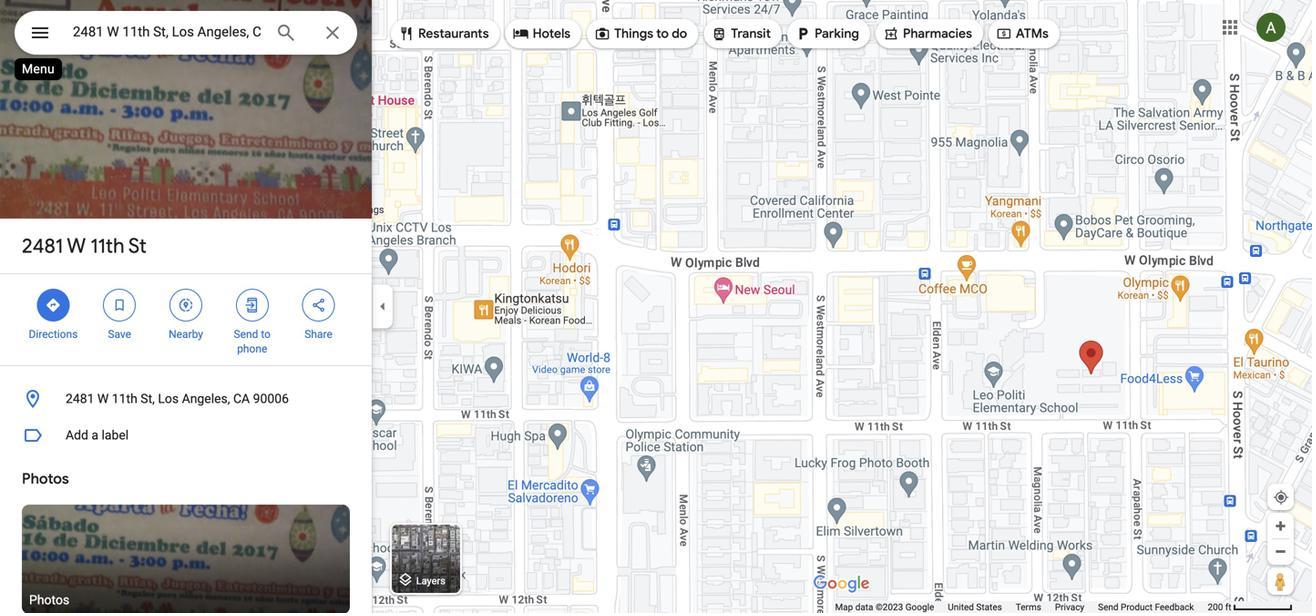 Task type: locate. For each thing, give the bounding box(es) containing it.
 atms
[[996, 24, 1049, 44]]

send
[[234, 328, 258, 341], [1099, 602, 1119, 613]]

feedback
[[1155, 602, 1195, 613]]

map data ©2023 google
[[835, 602, 935, 613]]

privacy
[[1056, 602, 1085, 613]]

2481 up add at the bottom
[[66, 392, 94, 407]]

200 ft button
[[1208, 602, 1294, 613]]

1 horizontal spatial 2481
[[66, 392, 94, 407]]

1 vertical spatial w
[[97, 392, 109, 407]]

2481
[[22, 233, 63, 259], [66, 392, 94, 407]]

1 vertical spatial photos
[[29, 593, 69, 608]]

send product feedback
[[1099, 602, 1195, 613]]

atms
[[1016, 26, 1049, 42]]

show street view coverage image
[[1268, 568, 1295, 595]]

states
[[977, 602, 1003, 613]]

pharmacies
[[903, 26, 973, 42]]

footer
[[835, 602, 1208, 614]]

1 vertical spatial to
[[261, 328, 271, 341]]

0 vertical spatial 11th
[[90, 233, 124, 259]]

directions
[[29, 328, 78, 341]]

a
[[92, 428, 98, 443]]

terms button
[[1016, 602, 1042, 614]]

photos
[[22, 470, 69, 489], [29, 593, 69, 608]]

send left product
[[1099, 602, 1119, 613]]

w left st
[[67, 233, 86, 259]]

w
[[67, 233, 86, 259], [97, 392, 109, 407]]

product
[[1121, 602, 1153, 613]]

to up the phone
[[261, 328, 271, 341]]

0 vertical spatial 2481
[[22, 233, 63, 259]]

layers
[[416, 576, 446, 587]]

11th left st
[[90, 233, 124, 259]]

1 horizontal spatial send
[[1099, 602, 1119, 613]]

0 vertical spatial send
[[234, 328, 258, 341]]

restaurants
[[418, 26, 489, 42]]

 things to do
[[595, 24, 688, 44]]

11th for st
[[90, 233, 124, 259]]

footer containing map data ©2023 google
[[835, 602, 1208, 614]]


[[29, 20, 51, 46]]

send inside the send to phone
[[234, 328, 258, 341]]

1 horizontal spatial to
[[657, 26, 669, 42]]

2481 up 
[[22, 233, 63, 259]]

1 horizontal spatial w
[[97, 392, 109, 407]]

privacy button
[[1056, 602, 1085, 614]]

2481 inside button
[[66, 392, 94, 407]]


[[178, 295, 194, 315]]

send to phone
[[234, 328, 271, 356]]

ca
[[233, 392, 250, 407]]

90006
[[253, 392, 289, 407]]

united states button
[[948, 602, 1003, 614]]

11th for st,
[[112, 392, 137, 407]]

united states
[[948, 602, 1003, 613]]

to left do
[[657, 26, 669, 42]]

w inside button
[[97, 392, 109, 407]]

11th left st,
[[112, 392, 137, 407]]


[[398, 24, 415, 44]]

1 vertical spatial 11th
[[112, 392, 137, 407]]

0 horizontal spatial to
[[261, 328, 271, 341]]


[[244, 295, 261, 315]]

 search field
[[15, 11, 357, 58]]

collapse side panel image
[[373, 297, 393, 317]]

google maps element
[[0, 0, 1313, 614]]

zoom out image
[[1274, 545, 1288, 559]]

send inside send product feedback button
[[1099, 602, 1119, 613]]

0 vertical spatial w
[[67, 233, 86, 259]]

 hotels
[[513, 24, 571, 44]]

2481 w 11th st
[[22, 233, 147, 259]]


[[111, 295, 128, 315]]

hotels
[[533, 26, 571, 42]]

None field
[[73, 21, 261, 43]]

11th inside button
[[112, 392, 137, 407]]

w for st,
[[97, 392, 109, 407]]

w up add a label
[[97, 392, 109, 407]]

0 horizontal spatial w
[[67, 233, 86, 259]]

2481 w 11th st, los angeles, ca 90006
[[66, 392, 289, 407]]

0 horizontal spatial send
[[234, 328, 258, 341]]

united
[[948, 602, 974, 613]]

send up the phone
[[234, 328, 258, 341]]

nearby
[[169, 328, 203, 341]]

2481 for 2481 w 11th st, los angeles, ca 90006
[[66, 392, 94, 407]]

to
[[657, 26, 669, 42], [261, 328, 271, 341]]

parking
[[815, 26, 860, 42]]

11th
[[90, 233, 124, 259], [112, 392, 137, 407]]

send for send product feedback
[[1099, 602, 1119, 613]]

map
[[835, 602, 853, 613]]

 parking
[[795, 24, 860, 44]]

0 horizontal spatial 2481
[[22, 233, 63, 259]]

 button
[[15, 11, 66, 58]]

add a label button
[[0, 418, 372, 454]]


[[711, 24, 728, 44]]

2481 W 11th St, Los Angeles, CA 90006 field
[[15, 11, 357, 55]]

to inside  things to do
[[657, 26, 669, 42]]

1 vertical spatial send
[[1099, 602, 1119, 613]]

1 vertical spatial 2481
[[66, 392, 94, 407]]

0 vertical spatial to
[[657, 26, 669, 42]]



Task type: describe. For each thing, give the bounding box(es) containing it.
0 vertical spatial photos
[[22, 470, 69, 489]]

transit
[[731, 26, 771, 42]]

 restaurants
[[398, 24, 489, 44]]

zoom in image
[[1274, 520, 1288, 533]]

footer inside google maps element
[[835, 602, 1208, 614]]


[[795, 24, 811, 44]]

©2023
[[876, 602, 904, 613]]

none field inside 2481 w 11th st, los angeles, ca 90006 field
[[73, 21, 261, 43]]

to inside the send to phone
[[261, 328, 271, 341]]

200 ft
[[1208, 602, 1232, 613]]

photos button
[[22, 505, 350, 614]]

terms
[[1016, 602, 1042, 613]]

send for send to phone
[[234, 328, 258, 341]]

show your location image
[[1274, 490, 1290, 506]]

2481 w 11th st main content
[[0, 0, 372, 614]]

google account: angela cha  
(angela.cha@adept.ai) image
[[1257, 13, 1286, 42]]

angeles,
[[182, 392, 230, 407]]


[[595, 24, 611, 44]]

st,
[[141, 392, 155, 407]]

 pharmacies
[[883, 24, 973, 44]]

 transit
[[711, 24, 771, 44]]

share
[[305, 328, 333, 341]]

add a label
[[66, 428, 129, 443]]

200
[[1208, 602, 1224, 613]]

add
[[66, 428, 88, 443]]

actions for 2481 w 11th st region
[[0, 274, 372, 366]]


[[45, 295, 61, 315]]

los
[[158, 392, 179, 407]]

st
[[128, 233, 147, 259]]

photos inside "button"
[[29, 593, 69, 608]]

ft
[[1226, 602, 1232, 613]]


[[513, 24, 529, 44]]


[[996, 24, 1013, 44]]

things
[[615, 26, 654, 42]]

save
[[108, 328, 131, 341]]

2481 for 2481 w 11th st
[[22, 233, 63, 259]]

send product feedback button
[[1099, 602, 1195, 614]]

data
[[856, 602, 874, 613]]

label
[[102, 428, 129, 443]]

w for st
[[67, 233, 86, 259]]


[[310, 295, 327, 315]]

phone
[[237, 343, 267, 356]]

2481 w 11th st, los angeles, ca 90006 button
[[0, 381, 372, 418]]

google
[[906, 602, 935, 613]]

do
[[672, 26, 688, 42]]


[[883, 24, 900, 44]]



Task type: vqa. For each thing, say whether or not it's contained in the screenshot.
a
yes



